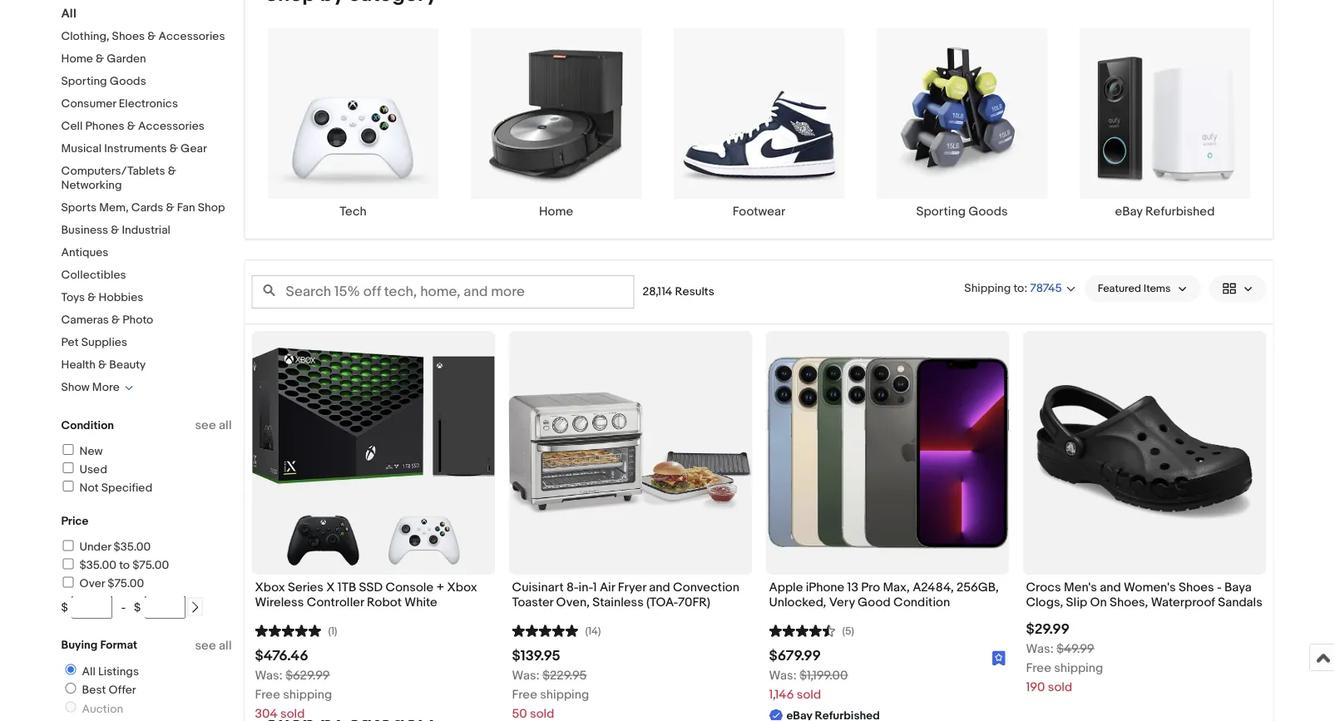 Task type: describe. For each thing, give the bounding box(es) containing it.
$476.46 was: $629.99 free shipping 304 sold
[[255, 647, 332, 722]]

over $75.00 link
[[60, 577, 144, 591]]

a2484,
[[913, 580, 955, 595]]

shoes,
[[1110, 595, 1149, 610]]

supplies
[[81, 336, 127, 350]]

$229.95
[[543, 668, 587, 683]]

& up musical instruments & gear link
[[127, 119, 136, 134]]

clothing,
[[61, 30, 109, 44]]

x
[[327, 580, 335, 595]]

xbox series x 1tb ssd console + xbox wireless controller robot white image
[[252, 331, 496, 575]]

$ for minimum value text field
[[61, 601, 68, 615]]

was: for $476.46
[[255, 668, 283, 683]]

business
[[61, 223, 108, 238]]

1 horizontal spatial home
[[539, 204, 574, 219]]

slip
[[1067, 595, 1088, 610]]

:
[[1025, 281, 1028, 295]]

health & beauty link
[[61, 358, 146, 372]]

toaster
[[512, 595, 554, 610]]

Not Specified checkbox
[[63, 481, 74, 492]]

under $35.00 link
[[60, 541, 151, 555]]

unlocked,
[[770, 595, 827, 610]]

crocs men's and women's shoes - baya clogs, slip on shoes, waterproof sandals link
[[1027, 580, 1264, 615]]

good
[[858, 595, 891, 610]]

(1)
[[328, 625, 338, 638]]

0 vertical spatial $75.00
[[132, 559, 169, 573]]

5 out of 5 stars image for $476.46
[[255, 623, 322, 638]]

buying format
[[61, 639, 137, 653]]

buying
[[61, 639, 98, 653]]

goods inside "clothing, shoes & accessories home & garden sporting goods consumer electronics cell phones & accessories musical instruments & gear computers/tablets & networking sports mem, cards & fan shop business & industrial antiques collectibles toys & hobbies cameras & photo pet supplies health & beauty"
[[110, 74, 146, 89]]

[object undefined] image
[[993, 651, 1007, 666]]

musical
[[61, 142, 102, 156]]

5 out of 5 stars image for $139.95
[[512, 623, 579, 638]]

$679.99
[[770, 647, 822, 665]]

50
[[512, 707, 527, 722]]

$49.99
[[1057, 642, 1095, 657]]

toys
[[61, 291, 85, 305]]

all listings
[[82, 665, 139, 679]]

tech
[[340, 204, 367, 219]]

All Listings radio
[[65, 665, 76, 675]]

free for $476.46
[[255, 687, 280, 702]]

$35.00 to $75.00 checkbox
[[63, 559, 74, 570]]

and inside cuisinart 8-in-1 air fryer and convection toaster oven, stainless (toa-70fr)
[[649, 580, 671, 595]]

Best Offer radio
[[65, 683, 76, 694]]

white
[[405, 595, 438, 610]]

$139.95 was: $229.95 free shipping 50 sold
[[512, 647, 589, 722]]

sandals
[[1219, 595, 1263, 610]]

$476.46
[[255, 647, 309, 665]]

ebay
[[1116, 204, 1143, 219]]

all for all listings
[[82, 665, 96, 679]]

Enter your search keyword text field
[[252, 275, 635, 309]]

was: for $29.99
[[1027, 642, 1054, 657]]

apple iphone 13 pro max, a2484, 256gb, unlocked, very good condition image
[[766, 331, 1010, 575]]

best offer
[[82, 684, 136, 698]]

hobbies
[[99, 291, 143, 305]]

in-
[[579, 580, 593, 595]]

over $75.00
[[79, 577, 144, 591]]

clogs,
[[1027, 595, 1064, 610]]

304
[[255, 707, 278, 722]]

Maximum Value text field
[[144, 596, 186, 619]]

1 vertical spatial $75.00
[[108, 577, 144, 591]]

$35.00 to $75.00 link
[[60, 559, 169, 573]]

to for $75.00
[[119, 559, 130, 573]]

& right toys at top
[[88, 291, 96, 305]]

256gb,
[[957, 580, 999, 595]]

shoes inside crocs men's and women's shoes - baya clogs, slip on shoes, waterproof sandals
[[1179, 580, 1215, 595]]

see all button for condition
[[195, 418, 232, 433]]

fan
[[177, 201, 195, 215]]

sold for $139.95
[[530, 707, 555, 722]]

sold inside was: $1,199.00 1,146 sold
[[797, 687, 822, 702]]

sports
[[61, 201, 97, 215]]

footwear link
[[658, 27, 861, 219]]

1
[[593, 580, 597, 595]]

under $35.00
[[79, 541, 151, 555]]

see for buying format
[[195, 638, 216, 653]]

see for condition
[[195, 418, 216, 433]]

free for $139.95
[[512, 687, 538, 702]]

clothing, shoes & accessories home & garden sporting goods consumer electronics cell phones & accessories musical instruments & gear computers/tablets & networking sports mem, cards & fan shop business & industrial antiques collectibles toys & hobbies cameras & photo pet supplies health & beauty
[[61, 30, 225, 372]]

crocs men's and women's shoes - baya clogs, slip on shoes, waterproof sandals
[[1027, 580, 1263, 610]]

show
[[61, 381, 90, 395]]

shipping
[[965, 281, 1012, 295]]

footwear
[[733, 204, 786, 219]]

Auction radio
[[65, 702, 76, 713]]

apple iphone 13 pro max, a2484, 256gb, unlocked, very good condition link
[[770, 580, 1007, 615]]

more
[[92, 381, 120, 395]]

8-
[[567, 580, 579, 595]]

$ for maximum value text box
[[134, 601, 141, 615]]

musical instruments & gear link
[[61, 142, 207, 156]]

clothing, shoes & accessories link
[[61, 30, 225, 44]]

photo
[[123, 313, 153, 328]]

new
[[79, 444, 103, 459]]

sold for $29.99
[[1049, 680, 1073, 695]]

not
[[79, 481, 99, 495]]

(14) link
[[512, 623, 601, 638]]

not specified link
[[60, 481, 152, 495]]

show more
[[61, 381, 120, 395]]

cuisinart 8-in-1 air fryer and convection toaster oven, stainless (toa-70fr) link
[[512, 580, 750, 615]]

listings
[[98, 665, 139, 679]]

all for buying format
[[219, 638, 232, 653]]

used link
[[60, 463, 107, 477]]

shipping for $29.99
[[1055, 661, 1104, 676]]

& left gear
[[170, 142, 178, 156]]

fryer
[[618, 580, 647, 595]]

collectibles link
[[61, 268, 126, 283]]

tech link
[[252, 27, 455, 219]]

2 xbox from the left
[[447, 580, 477, 595]]

sporting inside "clothing, shoes & accessories home & garden sporting goods consumer electronics cell phones & accessories musical instruments & gear computers/tablets & networking sports mem, cards & fan shop business & industrial antiques collectibles toys & hobbies cameras & photo pet supplies health & beauty"
[[61, 74, 107, 89]]

garden
[[107, 52, 146, 66]]

(14)
[[586, 625, 601, 638]]

(5) link
[[770, 623, 855, 638]]

submit price range image
[[189, 602, 201, 614]]

xbox series x 1tb ssd console + xbox wireless controller robot white
[[255, 580, 477, 610]]

shipping for $139.95
[[540, 687, 589, 702]]

best
[[82, 684, 106, 698]]

cuisinart 8-in-1 air fryer and convection toaster oven, stainless (toa-70fr)
[[512, 580, 740, 610]]

max,
[[883, 580, 910, 595]]

oven,
[[557, 595, 590, 610]]

Over $75.00 checkbox
[[63, 577, 74, 588]]



Task type: locate. For each thing, give the bounding box(es) containing it.
and up on on the right of page
[[1101, 580, 1122, 595]]

list containing tech
[[245, 27, 1274, 239]]

& left photo
[[112, 313, 120, 328]]

-
[[1218, 580, 1223, 595], [121, 601, 126, 615]]

auction link
[[59, 702, 127, 717]]

pet supplies link
[[61, 336, 127, 350]]

sporting goods link inside list
[[861, 27, 1064, 219]]

0 horizontal spatial shipping
[[283, 687, 332, 702]]

1 vertical spatial condition
[[894, 595, 951, 610]]

$29.99
[[1027, 621, 1070, 638]]

0 horizontal spatial home
[[61, 52, 93, 66]]

& left garden
[[96, 52, 104, 66]]

industrial
[[122, 223, 171, 238]]

0 vertical spatial shoes
[[112, 30, 145, 44]]

free inside $29.99 was: $49.99 free shipping 190 sold
[[1027, 661, 1052, 676]]

0 horizontal spatial all
[[61, 6, 76, 21]]

shipping down $49.99
[[1055, 661, 1104, 676]]

sporting
[[61, 74, 107, 89], [917, 204, 966, 219]]

featured items
[[1098, 282, 1172, 295]]

1 vertical spatial to
[[119, 559, 130, 573]]

2 see all button from the top
[[195, 638, 232, 653]]

1 vertical spatial -
[[121, 601, 126, 615]]

1 horizontal spatial to
[[1014, 281, 1025, 295]]

cameras & photo link
[[61, 313, 153, 328]]

list
[[245, 27, 1274, 239]]

mem,
[[99, 201, 129, 215]]

1 see all button from the top
[[195, 418, 232, 433]]

1 horizontal spatial goods
[[969, 204, 1008, 219]]

apple iphone 13 pro max, a2484, 256gb, unlocked, very good condition
[[770, 580, 999, 610]]

1 vertical spatial goods
[[969, 204, 1008, 219]]

0 horizontal spatial free
[[255, 687, 280, 702]]

$29.99 was: $49.99 free shipping 190 sold
[[1027, 621, 1104, 695]]

see all for condition
[[195, 418, 232, 433]]

2 horizontal spatial free
[[1027, 661, 1052, 676]]

1 see all from the top
[[195, 418, 232, 433]]

New checkbox
[[63, 444, 74, 455]]

$75.00
[[132, 559, 169, 573], [108, 577, 144, 591]]

sold right 304
[[281, 707, 305, 722]]

cell phones & accessories link
[[61, 119, 205, 134]]

1 xbox from the left
[[255, 580, 285, 595]]

sold inside $139.95 was: $229.95 free shipping 50 sold
[[530, 707, 555, 722]]

- left baya
[[1218, 580, 1223, 595]]

0 horizontal spatial xbox
[[255, 580, 285, 595]]

(5)
[[843, 625, 855, 638]]

convection
[[673, 580, 740, 595]]

goods up the shipping
[[969, 204, 1008, 219]]

1 horizontal spatial free
[[512, 687, 538, 702]]

$ down over $75.00 option
[[61, 601, 68, 615]]

baya
[[1225, 580, 1252, 595]]

sporting goods
[[917, 204, 1008, 219]]

free inside $476.46 was: $629.99 free shipping 304 sold
[[255, 687, 280, 702]]

1 and from the left
[[649, 580, 671, 595]]

shipping down $629.99
[[283, 687, 332, 702]]

1 vertical spatial all
[[219, 638, 232, 653]]

sold inside $476.46 was: $629.99 free shipping 304 sold
[[281, 707, 305, 722]]

robot
[[367, 595, 402, 610]]

$35.00 up $35.00 to $75.00
[[114, 541, 151, 555]]

2 and from the left
[[1101, 580, 1122, 595]]

[object undefined] image
[[993, 651, 1007, 666]]

cameras
[[61, 313, 109, 328]]

new link
[[60, 444, 103, 459]]

0 horizontal spatial 5 out of 5 stars image
[[255, 623, 322, 638]]

0 vertical spatial $35.00
[[114, 541, 151, 555]]

1 5 out of 5 stars image from the left
[[255, 623, 322, 638]]

crocs men's and women's shoes - baya clogs, slip on shoes, waterproof sandals image
[[1023, 385, 1267, 521]]

all
[[61, 6, 76, 21], [82, 665, 96, 679]]

see all button
[[195, 418, 232, 433], [195, 638, 232, 653]]

crocs
[[1027, 580, 1062, 595]]

apple
[[770, 580, 804, 595]]

business & industrial link
[[61, 223, 171, 238]]

to left "78745"
[[1014, 281, 1025, 295]]

goods inside "link"
[[969, 204, 1008, 219]]

0 vertical spatial sporting
[[61, 74, 107, 89]]

2 5 out of 5 stars image from the left
[[512, 623, 579, 638]]

28,114
[[643, 285, 673, 299]]

featured
[[1098, 282, 1142, 295]]

wireless
[[255, 595, 304, 610]]

home
[[61, 52, 93, 66], [539, 204, 574, 219]]

0 vertical spatial -
[[1218, 580, 1223, 595]]

home inside "clothing, shoes & accessories home & garden sporting goods consumer electronics cell phones & accessories musical instruments & gear computers/tablets & networking sports mem, cards & fan shop business & industrial antiques collectibles toys & hobbies cameras & photo pet supplies health & beauty"
[[61, 52, 93, 66]]

results
[[676, 285, 715, 299]]

1 vertical spatial all
[[82, 665, 96, 679]]

5 out of 5 stars image up $476.46
[[255, 623, 322, 638]]

2 all from the top
[[219, 638, 232, 653]]

5 out of 5 stars image up $139.95
[[512, 623, 579, 638]]

and up (toa- at the bottom of the page
[[649, 580, 671, 595]]

1 vertical spatial see all
[[195, 638, 232, 653]]

1 vertical spatial home
[[539, 204, 574, 219]]

1 horizontal spatial shipping
[[540, 687, 589, 702]]

networking
[[61, 179, 122, 193]]

ebay refurbished
[[1116, 204, 1216, 219]]

computers/tablets
[[61, 164, 165, 179]]

all inside "link"
[[82, 665, 96, 679]]

goods
[[110, 74, 146, 89], [969, 204, 1008, 219]]

5 out of 5 stars image
[[255, 623, 322, 638], [512, 623, 579, 638]]

$35.00
[[114, 541, 151, 555], [79, 559, 117, 573]]

sold inside $29.99 was: $49.99 free shipping 190 sold
[[1049, 680, 1073, 695]]

shipping down the '$229.95'
[[540, 687, 589, 702]]

0 vertical spatial see
[[195, 418, 216, 433]]

13
[[848, 580, 859, 595]]

$75.00 down under $35.00 on the bottom of the page
[[132, 559, 169, 573]]

computers/tablets & networking link
[[61, 164, 176, 193]]

and inside crocs men's and women's shoes - baya clogs, slip on shoes, waterproof sandals
[[1101, 580, 1122, 595]]

1 horizontal spatial sporting goods link
[[861, 27, 1064, 219]]

& down supplies at the left
[[98, 358, 107, 372]]

shipping inside $29.99 was: $49.99 free shipping 190 sold
[[1055, 661, 1104, 676]]

1 vertical spatial shoes
[[1179, 580, 1215, 595]]

all up clothing,
[[61, 6, 76, 21]]

1 horizontal spatial sporting
[[917, 204, 966, 219]]

accessories up gear
[[138, 119, 205, 134]]

2 horizontal spatial shipping
[[1055, 661, 1104, 676]]

condition
[[61, 419, 114, 433], [894, 595, 951, 610]]

toys & hobbies link
[[61, 291, 143, 305]]

consumer electronics link
[[61, 97, 178, 111]]

& left fan on the left top of the page
[[166, 201, 175, 215]]

1 vertical spatial accessories
[[138, 119, 205, 134]]

goods down garden
[[110, 74, 146, 89]]

shipping inside $476.46 was: $629.99 free shipping 304 sold
[[283, 687, 332, 702]]

was: inside $29.99 was: $49.99 free shipping 190 sold
[[1027, 642, 1054, 657]]

0 horizontal spatial to
[[119, 559, 130, 573]]

(toa-
[[647, 595, 678, 610]]

all for all
[[61, 6, 76, 21]]

iphone
[[806, 580, 845, 595]]

0 vertical spatial condition
[[61, 419, 114, 433]]

1tb
[[338, 580, 356, 595]]

to
[[1014, 281, 1025, 295], [119, 559, 130, 573]]

all for condition
[[219, 418, 232, 433]]

sold for $476.46
[[281, 707, 305, 722]]

0 vertical spatial accessories
[[159, 30, 225, 44]]

was: inside $476.46 was: $629.99 free shipping 304 sold
[[255, 668, 283, 683]]

0 horizontal spatial sporting
[[61, 74, 107, 89]]

health
[[61, 358, 96, 372]]

pet
[[61, 336, 79, 350]]

auction
[[82, 702, 123, 717]]

was: down $476.46
[[255, 668, 283, 683]]

was: $1,199.00 1,146 sold
[[770, 668, 848, 702]]

was: inside was: $1,199.00 1,146 sold
[[770, 668, 797, 683]]

xbox up wireless
[[255, 580, 285, 595]]

2 see from the top
[[195, 638, 216, 653]]

sold down $1,199.00
[[797, 687, 822, 702]]

accessories
[[159, 30, 225, 44], [138, 119, 205, 134]]

cards
[[131, 201, 163, 215]]

1 horizontal spatial all
[[82, 665, 96, 679]]

1 horizontal spatial shoes
[[1179, 580, 1215, 595]]

see all button for buying format
[[195, 638, 232, 653]]

shipping inside $139.95 was: $229.95 free shipping 50 sold
[[540, 687, 589, 702]]

cuisinart
[[512, 580, 564, 595]]

0 vertical spatial see all button
[[195, 418, 232, 433]]

Minimum Value text field
[[71, 596, 113, 619]]

free for $29.99
[[1027, 661, 1052, 676]]

home link
[[455, 27, 658, 219]]

&
[[148, 30, 156, 44], [96, 52, 104, 66], [127, 119, 136, 134], [170, 142, 178, 156], [168, 164, 176, 179], [166, 201, 175, 215], [111, 223, 119, 238], [88, 291, 96, 305], [112, 313, 120, 328], [98, 358, 107, 372]]

0 vertical spatial to
[[1014, 281, 1025, 295]]

accessories up electronics
[[159, 30, 225, 44]]

1 horizontal spatial xbox
[[447, 580, 477, 595]]

$75.00 down $35.00 to $75.00
[[108, 577, 144, 591]]

xbox series x 1tb ssd console + xbox wireless controller robot white link
[[255, 580, 492, 615]]

1 vertical spatial $35.00
[[79, 559, 117, 573]]

1 see from the top
[[195, 418, 216, 433]]

not specified
[[79, 481, 152, 495]]

& down musical instruments & gear link
[[168, 164, 176, 179]]

1 all from the top
[[219, 418, 232, 433]]

Under $35.00 checkbox
[[63, 541, 74, 551]]

to for :
[[1014, 281, 1025, 295]]

- inside crocs men's and women's shoes - baya clogs, slip on shoes, waterproof sandals
[[1218, 580, 1223, 595]]

shoes up waterproof
[[1179, 580, 1215, 595]]

to inside the shipping to : 78745
[[1014, 281, 1025, 295]]

to down under $35.00 on the bottom of the page
[[119, 559, 130, 573]]

show more button
[[61, 381, 134, 395]]

0 horizontal spatial -
[[121, 601, 126, 615]]

was: up 1,146
[[770, 668, 797, 683]]

1 horizontal spatial and
[[1101, 580, 1122, 595]]

gear
[[181, 142, 207, 156]]

beauty
[[109, 358, 146, 372]]

free inside $139.95 was: $229.95 free shipping 50 sold
[[512, 687, 538, 702]]

1 vertical spatial see
[[195, 638, 216, 653]]

0 horizontal spatial sporting goods link
[[61, 74, 146, 89]]

- down the "over $75.00"
[[121, 601, 126, 615]]

instruments
[[104, 142, 167, 156]]

condition up new
[[61, 419, 114, 433]]

was: down $29.99
[[1027, 642, 1054, 657]]

xbox
[[255, 580, 285, 595], [447, 580, 477, 595]]

4.5 out of 5 stars image
[[770, 623, 836, 638]]

0 horizontal spatial $
[[61, 601, 68, 615]]

cuisinart 8-in-1 air fryer and convection toaster oven, stainless (toa-70fr) image
[[509, 331, 753, 575]]

0 vertical spatial home
[[61, 52, 93, 66]]

0 horizontal spatial condition
[[61, 419, 114, 433]]

sold right 190
[[1049, 680, 1073, 695]]

free up 50 at the left bottom of the page
[[512, 687, 538, 702]]

best offer link
[[59, 683, 139, 698]]

1 $ from the left
[[61, 601, 68, 615]]

very
[[830, 595, 855, 610]]

condition inside apple iphone 13 pro max, a2484, 256gb, unlocked, very good condition
[[894, 595, 951, 610]]

free up 190
[[1027, 661, 1052, 676]]

1 horizontal spatial $
[[134, 601, 141, 615]]

0 horizontal spatial and
[[649, 580, 671, 595]]

free up 304
[[255, 687, 280, 702]]

1 horizontal spatial 5 out of 5 stars image
[[512, 623, 579, 638]]

shipping for $476.46
[[283, 687, 332, 702]]

2 $ from the left
[[134, 601, 141, 615]]

xbox right +
[[447, 580, 477, 595]]

1 vertical spatial see all button
[[195, 638, 232, 653]]

0 vertical spatial all
[[61, 6, 76, 21]]

waterproof
[[1152, 595, 1216, 610]]

$ left maximum value text box
[[134, 601, 141, 615]]

all right all listings radio
[[82, 665, 96, 679]]

0 vertical spatial goods
[[110, 74, 146, 89]]

condition down a2484,
[[894, 595, 951, 610]]

was: inside $139.95 was: $229.95 free shipping 50 sold
[[512, 668, 540, 683]]

see all for buying format
[[195, 638, 232, 653]]

$
[[61, 601, 68, 615], [134, 601, 141, 615]]

2 see all from the top
[[195, 638, 232, 653]]

cell
[[61, 119, 83, 134]]

was: down $139.95
[[512, 668, 540, 683]]

0 horizontal spatial goods
[[110, 74, 146, 89]]

phones
[[85, 119, 124, 134]]

1 horizontal spatial -
[[1218, 580, 1223, 595]]

all listings link
[[59, 665, 142, 679]]

0 vertical spatial all
[[219, 418, 232, 433]]

& down mem,
[[111, 223, 119, 238]]

view: gallery view image
[[1223, 280, 1254, 298]]

0 vertical spatial see all
[[195, 418, 232, 433]]

$35.00 down under
[[79, 559, 117, 573]]

& right clothing,
[[148, 30, 156, 44]]

see all
[[195, 418, 232, 433], [195, 638, 232, 653]]

70fr)
[[678, 595, 711, 610]]

1 horizontal spatial condition
[[894, 595, 951, 610]]

see
[[195, 418, 216, 433], [195, 638, 216, 653]]

Used checkbox
[[63, 463, 74, 474]]

1 vertical spatial sporting
[[917, 204, 966, 219]]

shoes up garden
[[112, 30, 145, 44]]

was: for $139.95
[[512, 668, 540, 683]]

shoes inside "clothing, shoes & accessories home & garden sporting goods consumer electronics cell phones & accessories musical instruments & gear computers/tablets & networking sports mem, cards & fan shop business & industrial antiques collectibles toys & hobbies cameras & photo pet supplies health & beauty"
[[112, 30, 145, 44]]

specified
[[101, 481, 152, 495]]

sold right 50 at the left bottom of the page
[[530, 707, 555, 722]]

over
[[79, 577, 105, 591]]

0 horizontal spatial shoes
[[112, 30, 145, 44]]



Task type: vqa. For each thing, say whether or not it's contained in the screenshot.
'$629.99'
yes



